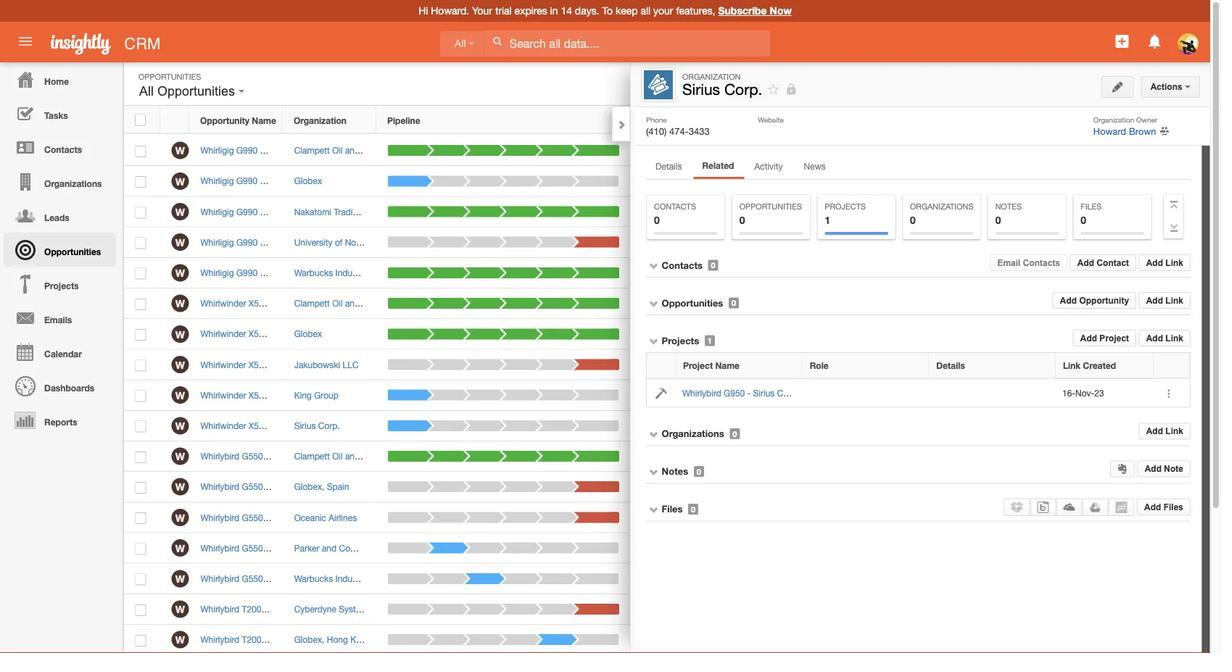 Task type: locate. For each thing, give the bounding box(es) containing it.
1 vertical spatial 23-
[[642, 513, 655, 523]]

add link right add project
[[1147, 333, 1184, 343]]

follow image for sakda
[[928, 512, 941, 526]]

1 usd $‎300,000.00 cell from the top
[[823, 136, 916, 166]]

katherine up the mark
[[335, 482, 372, 492]]

oceanic
[[271, 513, 303, 523], [294, 513, 326, 523]]

1 16-dec-23 from the top
[[642, 145, 684, 156]]

0 horizontal spatial organizations link
[[4, 165, 116, 199]]

0 inside the notes 0
[[996, 214, 1002, 226]]

clampett oil and gas, singapore link
[[294, 145, 423, 156]]

0
[[654, 214, 660, 226], [740, 214, 746, 226], [911, 214, 916, 226], [996, 214, 1002, 226], [1081, 214, 1087, 226], [712, 261, 716, 270], [732, 299, 737, 308], [733, 429, 738, 439], [697, 467, 702, 477], [692, 505, 696, 514]]

5 g990 from the top
[[237, 268, 258, 278]]

5 whirlwinder from the top
[[201, 421, 246, 431]]

organization up whirligig g990 - clampett oil and gas, singapore - aaron lang
[[294, 115, 347, 125]]

15-nov-23 up contacts 0
[[642, 176, 684, 186]]

clampett oil and gas, uk
[[294, 299, 395, 309]]

1 vertical spatial usd $‎300,000.00 cell
[[823, 258, 916, 289]]

company down the mark
[[339, 544, 377, 554]]

link inside row
[[1064, 361, 1081, 371]]

23-nov-23 cell for usd $‎190,000.00
[[631, 503, 729, 534]]

opportunities link up project name
[[662, 297, 724, 309]]

0 vertical spatial usd $‎180,000.00 cell
[[823, 166, 916, 197]]

1 horizontal spatial kong
[[351, 635, 371, 646]]

0 vertical spatial opportunities link
[[4, 233, 116, 267]]

mills up nicole
[[385, 574, 403, 584]]

howard brown for whirlwinder x520 - king group - chris chen
[[740, 390, 798, 401]]

files down note
[[1164, 503, 1184, 512]]

1 horizontal spatial details
[[937, 361, 966, 371]]

1 chevron down image from the top
[[649, 336, 660, 346]]

0 horizontal spatial hong
[[303, 635, 324, 646]]

row containing whirlybird g950 - sirius corp. - tina martin
[[647, 379, 1191, 408]]

13 w link from the top
[[172, 509, 189, 527]]

$‎300,000.00 up $‎450,000.00
[[854, 145, 903, 156]]

chevron down image
[[649, 261, 660, 271], [649, 299, 660, 309], [649, 467, 660, 477], [649, 505, 660, 515]]

1 vertical spatial chevron down image
[[649, 429, 660, 440]]

16-dec-23 cell for uk
[[631, 289, 729, 319]]

nov-
[[655, 176, 674, 186], [1024, 212, 1043, 222], [655, 237, 674, 247], [655, 360, 674, 370], [1076, 388, 1095, 398], [655, 390, 674, 401], [655, 482, 674, 492], [655, 513, 674, 523]]

0 vertical spatial usd $‎300,000.00 cell
[[823, 136, 916, 166]]

usd $‎180,000.00 cell up usd $‎450,000.00
[[823, 166, 916, 197]]

usd for samantha
[[834, 207, 852, 217]]

martin down role
[[826, 388, 851, 398]]

g550 down whirlwinder x520 - sirius corp. - tina martin
[[242, 452, 263, 462]]

howard brown for whirligig g990 - warbucks industries - roger mills
[[740, 268, 798, 278]]

3 follow image from the top
[[928, 206, 941, 219]]

1 usd from the top
[[834, 145, 852, 156]]

1 horizontal spatial files
[[1081, 202, 1103, 212]]

0 vertical spatial 23-nov-23
[[642, 482, 684, 492]]

brown for whirligig g990 - globex - albert lee
[[773, 176, 798, 186]]

0 vertical spatial albert
[[302, 176, 325, 186]]

your left trial
[[472, 5, 493, 17]]

0 vertical spatial 16-nov-23
[[642, 237, 684, 247]]

16-nov-23 cell up g950
[[631, 350, 729, 381]]

1 cyberdyne from the left
[[270, 605, 312, 615]]

0 vertical spatial notes
[[1112, 173, 1136, 183]]

2 g990 from the top
[[237, 176, 258, 186]]

2 chevron down image from the top
[[649, 299, 660, 309]]

nov- inside row
[[1076, 388, 1095, 398]]

15- for whirligig g990 - globex - albert lee
[[642, 176, 655, 186]]

4 usd from the top
[[834, 237, 852, 247]]

1 vertical spatial roger
[[359, 574, 383, 584]]

1 horizontal spatial gas
[[362, 452, 378, 462]]

16-
[[642, 145, 655, 156], [642, 207, 655, 217], [1011, 212, 1024, 222], [642, 237, 655, 247], [642, 268, 655, 278], [642, 299, 655, 309], [642, 329, 655, 339], [642, 360, 655, 370], [1063, 388, 1076, 398], [642, 421, 655, 431]]

hong down whirlybird t200 - cyberdyne systems corp. - nicole gomez
[[303, 635, 324, 646]]

howard for whirlwinder x520 - jakubowski llc - jason castillo
[[740, 360, 771, 370]]

katherine
[[388, 452, 425, 462], [335, 482, 372, 492]]

usd
[[834, 145, 852, 156], [834, 176, 852, 186], [834, 207, 852, 217], [834, 237, 852, 247], [834, 268, 852, 278], [834, 360, 852, 370], [834, 482, 852, 492], [834, 513, 852, 523]]

1 horizontal spatial martin
[[826, 388, 851, 398]]

whirligig g990 - university of northumbria - paula oliver link
[[201, 237, 427, 247]]

warbucks industries
[[294, 268, 374, 278], [294, 574, 374, 584]]

0 vertical spatial your
[[472, 5, 493, 17]]

2 horizontal spatial files
[[1164, 503, 1184, 512]]

2 whirligig from the top
[[201, 176, 234, 186]]

row group
[[124, 136, 989, 654]]

notes
[[1112, 173, 1136, 183], [996, 202, 1022, 212], [662, 466, 689, 477]]

1 horizontal spatial name
[[716, 361, 740, 371]]

hong left 'terry'
[[327, 635, 348, 646]]

contacts link down contacts 0
[[662, 260, 703, 271]]

w link for whirlybird g550 - warbucks industries - roger mills
[[172, 571, 189, 588]]

1 horizontal spatial sirius corp.
[[683, 81, 763, 98]]

opportunities link
[[4, 233, 116, 267], [662, 297, 724, 309]]

dec- for mills
[[655, 268, 674, 278]]

0 vertical spatial projects
[[825, 202, 867, 212]]

flores
[[422, 299, 446, 309]]

g990 for globex
[[237, 176, 258, 186]]

1 globex link from the top
[[294, 176, 322, 186]]

0 vertical spatial mills
[[379, 268, 397, 278]]

usd for sakda
[[834, 513, 852, 523]]

1 follow image from the top
[[928, 144, 941, 158]]

w for whirlybird g550 - clampett oil and gas corp. - katherine warren
[[175, 451, 185, 463]]

brown
[[1130, 126, 1157, 137], [773, 145, 798, 156], [773, 176, 798, 186], [773, 207, 798, 217], [773, 237, 798, 247], [773, 268, 798, 278], [773, 299, 798, 309], [773, 360, 798, 370], [773, 390, 798, 401], [773, 421, 798, 431], [773, 482, 798, 492], [773, 513, 798, 523]]

3 g550 from the top
[[242, 513, 263, 523]]

1 horizontal spatial hong
[[327, 635, 348, 646]]

evernote image
[[1118, 464, 1128, 474]]

gas,
[[334, 145, 352, 156], [362, 145, 381, 156], [345, 299, 363, 309], [362, 299, 381, 309]]

usd $‎300,000.00 cell
[[823, 136, 916, 166], [823, 258, 916, 289]]

brown for whirligig g990 - university of northumbria - paula oliver
[[773, 237, 798, 247]]

home
[[44, 76, 69, 86]]

whirlybird g950 - sirius corp. - tina martin link
[[683, 388, 858, 398]]

howard brown link for whirlwinder x520 - jakubowski llc - jason castillo
[[740, 360, 798, 370]]

23 for paula
[[674, 237, 684, 247]]

follow image for nicole
[[928, 604, 941, 618]]

0 vertical spatial 1
[[825, 214, 831, 226]]

howard brown for whirligig g990 - clampett oil and gas, singapore - aaron lang
[[740, 145, 798, 156]]

usd $‎300,000.00 cell for whirligig g990 - warbucks industries - roger mills
[[823, 258, 916, 289]]

0 horizontal spatial katherine
[[335, 482, 372, 492]]

mills for whirlybird g550 - warbucks industries - roger mills
[[385, 574, 403, 584]]

0 vertical spatial project
[[1100, 333, 1130, 343]]

name for opportunity name
[[252, 115, 276, 125]]

warbucks industries up whirlwinder x520 - clampett oil and gas, uk - nicholas flores link
[[294, 268, 374, 278]]

nicholas
[[386, 299, 419, 309]]

23
[[674, 145, 684, 156], [674, 176, 684, 186], [674, 207, 684, 217], [1043, 212, 1053, 222], [674, 237, 684, 247], [674, 268, 684, 278], [674, 299, 684, 309], [674, 329, 684, 339], [674, 360, 684, 370], [1095, 388, 1105, 398], [674, 390, 684, 401], [674, 421, 684, 431], [674, 482, 684, 492], [674, 513, 684, 523]]

add link
[[1147, 258, 1184, 268], [1147, 296, 1184, 305], [1147, 333, 1184, 343], [1147, 427, 1184, 436]]

all inside button
[[139, 84, 154, 99]]

2 horizontal spatial organization
[[1094, 115, 1135, 124]]

warbucks industries down parker and company
[[294, 574, 374, 584]]

w link for whirlybird g550 - oceanic airlines - mark sakda
[[172, 509, 189, 527]]

w link for whirligig g990 - globex - albert lee
[[172, 173, 189, 190]]

usd for mills
[[834, 268, 852, 278]]

1 vertical spatial 15-nov-23 cell
[[631, 381, 729, 411]]

nakatomi up whirligig g990 - university of northumbria - paula oliver link
[[294, 207, 332, 217]]

add link button right the add opportunity link
[[1140, 292, 1191, 309]]

thomas
[[376, 635, 408, 646]]

all down crm
[[139, 84, 154, 99]]

tags
[[1027, 274, 1045, 284]]

w link for whirligig g990 - warbucks industries - roger mills
[[172, 264, 189, 282]]

23-nov-23 cell down notes link
[[631, 503, 729, 534]]

g550 for globex,
[[242, 482, 263, 492]]

in
[[550, 5, 558, 17]]

1 vertical spatial katherine
[[335, 482, 372, 492]]

g990 for university
[[237, 237, 258, 247]]

sirius
[[683, 81, 721, 98], [754, 388, 775, 398], [277, 421, 298, 431], [294, 421, 316, 431]]

1 vertical spatial mills
[[385, 574, 403, 584]]

2 g550 from the top
[[242, 482, 263, 492]]

usd right role
[[834, 360, 852, 370]]

organizations link
[[4, 165, 116, 199], [662, 428, 725, 440]]

usd $‎450,000.00 cell
[[823, 197, 916, 228]]

whirlybird for whirlybird g550 - clampett oil and gas corp. - katherine warren
[[201, 452, 240, 462]]

corp.
[[725, 81, 763, 98], [337, 207, 358, 217], [365, 207, 387, 217], [778, 388, 799, 398], [301, 421, 323, 431], [318, 421, 340, 431], [358, 452, 379, 462], [380, 452, 402, 462], [350, 605, 372, 615], [375, 605, 397, 615]]

g550 down whirlybird g550 - oceanic airlines - mark sakda
[[242, 544, 263, 554]]

group left chris
[[297, 390, 321, 401]]

15-nov-23 for whirlwinder x520 - king group - chris chen
[[642, 390, 684, 401]]

usd down usd $‎110,000.00
[[834, 268, 852, 278]]

g990
[[237, 145, 258, 156], [237, 176, 258, 186], [237, 207, 258, 217], [237, 237, 258, 247], [237, 268, 258, 278]]

5 whirligig from the top
[[201, 268, 234, 278]]

g550 for parker
[[242, 544, 263, 554]]

16-nov-23 cell down contacts 0
[[631, 228, 729, 258]]

notes up files link
[[662, 466, 689, 477]]

0 horizontal spatial martin
[[350, 421, 374, 431]]

howard for whirligig g990 - warbucks industries - roger mills
[[740, 268, 771, 278]]

16-nov-23 cell
[[631, 228, 729, 258], [631, 350, 729, 381], [1056, 379, 1154, 408]]

1 vertical spatial albert
[[313, 329, 336, 339]]

0 horizontal spatial your
[[472, 5, 493, 17]]

created
[[1084, 361, 1117, 371]]

company
[[316, 544, 354, 554], [339, 544, 377, 554]]

23-nov-23 cell for usd $‎180,000.00
[[631, 472, 729, 503]]

0 vertical spatial 15-
[[642, 176, 655, 186]]

howard for whirlwinder x520 - sirius corp. - tina martin
[[740, 421, 771, 431]]

0 vertical spatial martin
[[826, 388, 851, 398]]

opportunities up opportunity name
[[157, 84, 235, 99]]

contacts 0
[[654, 202, 697, 226]]

0 horizontal spatial contacts link
[[4, 131, 116, 165]]

3 chevron down image from the top
[[649, 467, 660, 477]]

w for whirlwinder x520 - sirius corp. - tina martin
[[175, 420, 185, 432]]

w link for whirlwinder x520 - sirius corp. - tina martin
[[172, 417, 189, 435]]

4 g990 from the top
[[237, 237, 258, 247]]

0 vertical spatial all
[[455, 38, 466, 49]]

0 horizontal spatial project
[[684, 361, 713, 371]]

1 vertical spatial sirius corp.
[[294, 421, 340, 431]]

opportunities up all opportunities
[[139, 72, 201, 81]]

x520 for globex
[[249, 329, 269, 339]]

lee
[[327, 176, 342, 186], [338, 329, 353, 339]]

3 add link from the top
[[1147, 333, 1184, 343]]

2 horizontal spatial organizations
[[911, 202, 974, 212]]

1 horizontal spatial tina
[[808, 388, 824, 398]]

dec- for samantha
[[655, 207, 674, 217]]

parker down whirlybird g550 - oceanic airlines - mark sakda
[[271, 544, 297, 554]]

0 vertical spatial 15-nov-23 cell
[[631, 166, 729, 197]]

10 w link from the top
[[172, 417, 189, 435]]

usd $‎180,000.00
[[834, 176, 903, 186], [834, 482, 903, 492]]

1 23- from the top
[[642, 482, 655, 492]]

4 follow image from the top
[[928, 359, 941, 373]]

4 whirlwinder from the top
[[201, 390, 246, 401]]

7 follow image from the top
[[928, 573, 941, 587]]

w for whirlybird g550 - parker and company - lisa parker
[[175, 543, 185, 555]]

whirlybird g550 - warbucks industries - roger mills link
[[201, 574, 410, 584]]

northumbria
[[317, 237, 365, 247], [345, 237, 394, 247]]

1 vertical spatial lee
[[338, 329, 353, 339]]

15-nov-23 cell for whirlwinder x520 - king group - chris chen
[[631, 381, 729, 411]]

1 vertical spatial details
[[937, 361, 966, 371]]

link files from box to this image
[[1038, 502, 1050, 514]]

whirlybird
[[683, 388, 722, 398], [201, 452, 240, 462], [201, 482, 240, 492], [201, 513, 240, 523], [201, 544, 240, 554], [201, 574, 240, 584], [201, 605, 240, 615], [201, 635, 240, 646]]

sirius right g950
[[754, 388, 775, 398]]

1 horizontal spatial your
[[998, 191, 1022, 200]]

2 23-nov-23 cell from the top
[[631, 503, 729, 534]]

g550 up whirlybird g550 - oceanic airlines - mark sakda
[[242, 482, 263, 492]]

your up the notes 0
[[998, 191, 1022, 200]]

howard brown link for whirlwinder x520 - sirius corp. - tina martin
[[740, 421, 798, 431]]

1 warbucks industries from the top
[[294, 268, 374, 278]]

2 t200 from the top
[[242, 635, 262, 646]]

1 left usd $‎450,000.00
[[825, 214, 831, 226]]

x520 up whirlwinder x520 - globex - albert lee
[[249, 299, 269, 309]]

opportunities inside button
[[157, 84, 235, 99]]

2 globex link from the top
[[294, 329, 322, 339]]

close
[[680, 115, 704, 125]]

9 w link from the top
[[172, 387, 189, 404]]

uk left nicholas
[[365, 299, 378, 309]]

2 15- from the top
[[642, 390, 655, 401]]

chevron down image for notes
[[649, 467, 660, 477]]

howard brown link for whirlwinder x520 - king group - chris chen
[[740, 390, 798, 401]]

whirlwinder x520 - king group - chris chen
[[201, 390, 373, 401]]

details
[[656, 161, 682, 171], [937, 361, 966, 371]]

3 w link from the top
[[172, 203, 189, 221]]

w for whirligig g990 - warbucks industries - roger mills
[[175, 267, 185, 279]]

2 hong from the left
[[327, 635, 348, 646]]

1 group from the left
[[297, 390, 321, 401]]

whirlwinder x520 - jakubowski llc - jason castillo link
[[201, 360, 412, 370]]

parker up whirlybird g550 - warbucks industries - roger mills link
[[294, 544, 320, 554]]

nakatomi down the whirligig g990 - globex - albert lee link
[[266, 207, 303, 217]]

x520 up whirlwinder x520 - sirius corp. - tina martin
[[249, 390, 269, 401]]

tina inside row
[[808, 388, 824, 398]]

warbucks industries link
[[294, 268, 374, 278], [294, 574, 374, 584]]

1 horizontal spatial uk
[[383, 299, 395, 309]]

4 whirligig from the top
[[201, 237, 234, 247]]

kong left thomas
[[351, 635, 371, 646]]

1 whirlwinder from the top
[[201, 299, 246, 309]]

2 uk from the left
[[383, 299, 395, 309]]

0 vertical spatial details
[[656, 161, 682, 171]]

chevron right image
[[617, 120, 627, 130]]

howard brown for whirlybird g550 - globex, spain - katherine reyes
[[740, 482, 798, 492]]

notes for notes 0
[[996, 202, 1022, 212]]

row for 16-nov-23 "cell" under created
[[647, 353, 1191, 379]]

white image
[[493, 36, 503, 46]]

1 x520 from the top
[[249, 299, 269, 309]]

project inside row
[[684, 361, 713, 371]]

jakubowski up whirlwinder x520 - king group - chris chen link
[[277, 360, 323, 370]]

contact
[[1097, 258, 1130, 268]]

globex link up whirligig g990 - nakatomi trading corp. - samantha wright
[[294, 176, 322, 186]]

0 vertical spatial t200
[[242, 605, 262, 615]]

navigation containing home
[[0, 62, 116, 438]]

1 vertical spatial contacts link
[[662, 260, 703, 271]]

s
[[1001, 254, 1006, 263]]

1 horizontal spatial of
[[335, 237, 343, 247]]

usd up usd $‎190,000.00
[[834, 482, 852, 492]]

warbucks industries link for whirligig g990 - warbucks industries - roger mills
[[294, 268, 374, 278]]

8 w from the top
[[175, 359, 185, 371]]

oceanic up whirlybird g550 - parker and company - lisa parker link
[[294, 513, 326, 523]]

oceanic down 'whirlybird g550 - globex, spain - katherine reyes'
[[271, 513, 303, 523]]

1 horizontal spatial project
[[1100, 333, 1130, 343]]

roger down paula
[[353, 268, 377, 278]]

organizations up leads link
[[44, 178, 102, 189]]

usd $‎300,000.00 cell down usd $‎110,000.00
[[823, 258, 916, 289]]

contacts down tasks
[[44, 144, 82, 155]]

4 x520 from the top
[[249, 390, 269, 401]]

spain
[[304, 482, 326, 492], [327, 482, 349, 492]]

usd left $‎450,000.00
[[834, 207, 852, 217]]

1 horizontal spatial projects link
[[662, 335, 700, 347]]

0 vertical spatial chevron down image
[[649, 336, 660, 346]]

None checkbox
[[135, 207, 146, 219], [135, 238, 146, 249], [135, 299, 146, 310], [135, 329, 146, 341], [135, 452, 146, 464], [135, 513, 146, 525], [135, 574, 146, 586], [135, 636, 146, 647], [135, 207, 146, 219], [135, 238, 146, 249], [135, 299, 146, 310], [135, 329, 146, 341], [135, 452, 146, 464], [135, 513, 146, 525], [135, 574, 146, 586], [135, 636, 146, 647]]

chris
[[329, 390, 350, 401]]

organization owner
[[1094, 115, 1158, 124]]

cyberdyne down whirlybird g550 - warbucks industries - roger mills
[[270, 605, 312, 615]]

usd $‎300,000.00 for whirligig g990 - warbucks industries - roger mills
[[834, 268, 903, 278]]

follow image for chen
[[928, 389, 941, 403]]

12 w from the top
[[175, 482, 185, 494]]

1 vertical spatial globex link
[[294, 329, 322, 339]]

usd $‎300,000.00 for whirligig g990 - clampett oil and gas, singapore - aaron lang
[[834, 145, 903, 156]]

5 w from the top
[[175, 267, 185, 279]]

column header
[[822, 107, 916, 134], [916, 107, 952, 134], [952, 107, 988, 134], [647, 353, 676, 379], [1154, 353, 1191, 379]]

usd $‎300,000.00
[[834, 145, 903, 156], [834, 268, 903, 278]]

nov- for whirligig g990 - globex - albert lee
[[655, 176, 674, 186]]

add link button right add project 'link'
[[1140, 330, 1191, 347]]

your
[[472, 5, 493, 17], [998, 191, 1022, 200]]

0 horizontal spatial spain
[[304, 482, 326, 492]]

0 horizontal spatial opportunities link
[[4, 233, 116, 267]]

industries up the cyberdyne systems corp. on the left bottom of the page
[[336, 574, 374, 584]]

airlines
[[306, 513, 334, 523], [329, 513, 357, 523]]

dec- for singapore
[[655, 145, 674, 156]]

0 vertical spatial usd $‎300,000.00
[[834, 145, 903, 156]]

add note link
[[1138, 461, 1191, 478]]

group down jakubowski llc 'link'
[[314, 390, 339, 401]]

brown for whirlwinder x520 - king group - chris chen
[[773, 390, 798, 401]]

16-nov-23 cell for usd $‎110,000.00
[[631, 228, 729, 258]]

w for whirlwinder x520 - jakubowski llc - jason castillo
[[175, 359, 185, 371]]

howard brown link for whirligig g990 - clampett oil and gas, singapore - aaron lang
[[740, 145, 798, 156]]

chevron down image
[[649, 336, 660, 346], [649, 429, 660, 440]]

1 jakubowski from the left
[[277, 360, 323, 370]]

$‎300,000.00 for whirligig g990 - warbucks industries - roger mills
[[854, 268, 903, 278]]

systems up 'terry'
[[339, 605, 373, 615]]

university
[[266, 237, 304, 247], [294, 237, 333, 247]]

g990 for nakatomi
[[237, 207, 258, 217]]

2 usd $‎180,000.00 cell from the top
[[823, 472, 916, 503]]

Search this list... text field
[[739, 73, 903, 94]]

6 usd from the top
[[834, 360, 852, 370]]

0 inside contacts 0
[[654, 214, 660, 226]]

3 16-dec-23 cell from the top
[[631, 258, 729, 289]]

2 vertical spatial projects
[[662, 335, 700, 346]]

0 vertical spatial tina
[[808, 388, 824, 398]]

15-nov-23 cell
[[631, 166, 729, 197], [631, 381, 729, 411]]

your
[[654, 5, 674, 17]]

sirius corp. up date
[[683, 81, 763, 98]]

1 horizontal spatial spain
[[327, 482, 349, 492]]

2 usd $‎300,000.00 cell from the top
[[823, 258, 916, 289]]

cell
[[823, 289, 916, 319], [729, 319, 823, 350], [823, 319, 916, 350], [953, 319, 989, 350], [803, 379, 930, 408], [930, 379, 1056, 408], [823, 381, 916, 411], [953, 381, 989, 411], [823, 411, 916, 442], [953, 411, 989, 442], [631, 442, 729, 472], [729, 442, 823, 472], [823, 442, 916, 472], [953, 442, 989, 472], [631, 534, 729, 564], [729, 534, 823, 564], [823, 534, 916, 564], [953, 534, 989, 564], [631, 564, 729, 595], [729, 564, 823, 595], [823, 564, 916, 595], [953, 564, 989, 595], [631, 595, 729, 626], [729, 595, 823, 626], [823, 595, 916, 626], [953, 595, 989, 626], [631, 626, 729, 654], [729, 626, 823, 654], [823, 626, 916, 654]]

notes right and
[[1112, 173, 1136, 183]]

whirligig g990 - university of northumbria - paula oliver
[[201, 237, 420, 247]]

1 horizontal spatial organizations
[[662, 428, 725, 440]]

16-dec-23 cell for samantha
[[631, 197, 729, 228]]

row group containing w
[[124, 136, 989, 654]]

1 vertical spatial all
[[139, 84, 154, 99]]

follow image for paula
[[928, 236, 941, 250]]

usd inside cell
[[834, 207, 852, 217]]

row
[[124, 107, 988, 134], [647, 353, 1191, 379], [647, 379, 1191, 408]]

2 northumbria from the left
[[345, 237, 394, 247]]

1 usd $‎180,000.00 from the top
[[834, 176, 903, 186]]

martin inside w row
[[350, 421, 374, 431]]

17 w link from the top
[[172, 632, 189, 649]]

globex link
[[294, 176, 322, 186], [294, 329, 322, 339]]

2 kong from the left
[[351, 635, 371, 646]]

3 whirlwinder from the top
[[201, 360, 246, 370]]

howard brown
[[1094, 126, 1157, 137], [740, 145, 798, 156], [740, 176, 798, 186], [740, 207, 798, 217], [740, 237, 798, 247], [740, 268, 798, 278], [740, 299, 798, 309], [740, 360, 798, 370], [740, 390, 798, 401], [740, 421, 798, 431], [740, 482, 798, 492], [740, 513, 798, 523]]

whirlwinder x520 - sirius corp. - tina martin
[[201, 421, 374, 431]]

lee up "nakatomi trading corp." link
[[327, 176, 342, 186]]

1 vertical spatial projects
[[44, 281, 79, 291]]

oceanic airlines link
[[294, 513, 357, 523]]

northumbria down samantha
[[345, 237, 394, 247]]

follow image for samantha
[[928, 206, 941, 219]]

navigation
[[0, 62, 116, 438]]

hi howard. your trial expires in 14 days. to keep all your features, subscribe now
[[419, 5, 792, 17]]

2 w row from the top
[[124, 166, 989, 197]]

whirlybird t200 - globex, hong kong - terry thomas link
[[201, 635, 415, 646]]

1 vertical spatial 1
[[708, 336, 712, 346]]

0 inside organizations 0
[[911, 214, 916, 226]]

spain up oceanic airlines
[[304, 482, 326, 492]]

4 chevron down image from the top
[[649, 505, 660, 515]]

w for whirlwinder x520 - king group - chris chen
[[175, 390, 185, 402]]

w for whirlybird g550 - warbucks industries - roger mills
[[175, 573, 185, 585]]

1 horizontal spatial notes
[[996, 202, 1022, 212]]

1 kong from the left
[[326, 635, 347, 646]]

whirlwinder x520 - sirius corp. - tina martin link
[[201, 421, 382, 431]]

change record owner image
[[1161, 125, 1170, 138]]

project name
[[684, 361, 740, 371]]

sirius corp. inside w row
[[294, 421, 340, 431]]

row containing opportunity name
[[124, 107, 988, 134]]

usd $‎180,000.00 up usd $‎190,000.00
[[834, 482, 903, 492]]

university of northumbria
[[294, 237, 394, 247]]

23-nov-23 cell
[[631, 472, 729, 503], [631, 503, 729, 534]]

4 16-dec-23 cell from the top
[[631, 289, 729, 319]]

1 horizontal spatial 1
[[825, 214, 831, 226]]

x520 for sirius
[[249, 421, 269, 431]]

globex link for whirligig g990 - globex - albert lee
[[294, 176, 322, 186]]

w for whirlybird t200 - globex, hong kong - terry thomas
[[175, 635, 185, 647]]

2 16-dec-23 cell from the top
[[631, 197, 729, 228]]

usd $‎110,000.00 cell
[[823, 228, 916, 258]]

g990 for clampett
[[237, 145, 258, 156]]

notifications image
[[1147, 33, 1164, 50]]

4 w from the top
[[175, 237, 185, 249]]

tina inside w row
[[331, 421, 347, 431]]

sirius down king group link
[[294, 421, 316, 431]]

whirlwinder x520 - globex - albert lee link
[[201, 329, 360, 339]]

4 dec- from the top
[[655, 299, 674, 309]]

industries up whirlwinder x520 - clampett oil and gas, uk - nicholas flores link
[[307, 268, 345, 278]]

add inside button
[[1145, 503, 1162, 512]]

king
[[277, 390, 294, 401], [294, 390, 312, 401]]

all opportunities
[[139, 84, 239, 99]]

llc left jason
[[325, 360, 341, 370]]

6 16-dec-23 cell from the top
[[631, 411, 729, 442]]

follow image
[[928, 144, 941, 158], [928, 175, 941, 189], [928, 206, 941, 219], [928, 359, 941, 373], [928, 420, 941, 434], [928, 451, 941, 464], [928, 573, 941, 587], [928, 604, 941, 618]]

0 horizontal spatial notes
[[662, 466, 689, 477]]

3 g990 from the top
[[237, 207, 258, 217]]

6 dec- from the top
[[655, 421, 674, 431]]

all down howard.
[[455, 38, 466, 49]]

g550 down "whirlybird g550 - parker and company - lisa parker"
[[242, 574, 263, 584]]

clampett oil and gas, singapore
[[294, 145, 423, 156]]

14
[[561, 5, 572, 17]]

1 vertical spatial $‎300,000.00
[[854, 268, 903, 278]]

king up whirlwinder x520 - sirius corp. - tina martin
[[277, 390, 294, 401]]

organizations link up notes link
[[662, 428, 725, 440]]

17 w row from the top
[[124, 626, 989, 654]]

globex link for whirlwinder x520 - globex - albert lee
[[294, 329, 322, 339]]

new opportunity link
[[1071, 73, 1160, 94]]

16-dec-23 cell
[[631, 136, 729, 166], [631, 197, 729, 228], [631, 258, 729, 289], [631, 289, 729, 319], [631, 319, 729, 350], [631, 411, 729, 442]]

role
[[810, 361, 829, 371]]

0 vertical spatial lee
[[327, 176, 342, 186]]

0 horizontal spatial llc
[[325, 360, 341, 370]]

files inside button
[[1164, 503, 1184, 512]]

16-dec-23 for singapore
[[642, 145, 684, 156]]

1 vertical spatial organizations
[[911, 202, 974, 212]]

1 23-nov-23 cell from the top
[[631, 472, 729, 503]]

martin for whirlwinder x520 - sirius corp. - tina martin
[[350, 421, 374, 431]]

0 vertical spatial usd $‎180,000.00
[[834, 176, 903, 186]]

8 w row from the top
[[124, 350, 989, 381]]

x520 down whirlwinder x520 - king group - chris chen
[[249, 421, 269, 431]]

14 w link from the top
[[172, 540, 189, 557]]

industries down parker and company link at left
[[313, 574, 351, 584]]

usd $‎180,000.00 up usd $‎450,000.00
[[834, 176, 903, 186]]

globex link up "whirlwinder x520 - jakubowski llc - jason castillo" 'link'
[[294, 329, 322, 339]]

1 23-nov-23 from the top
[[642, 482, 684, 492]]

actions
[[1151, 82, 1186, 92]]

1 vertical spatial tina
[[331, 421, 347, 431]]

crm
[[124, 34, 161, 53]]

parker and company link
[[294, 544, 377, 554]]

gas up globex, spain 'link'
[[339, 452, 355, 462]]

0 horizontal spatial name
[[252, 115, 276, 125]]

23-nov-23 cell up files link
[[631, 472, 729, 503]]

3 add link button from the top
[[1140, 330, 1191, 347]]

None checkbox
[[135, 114, 146, 126], [135, 146, 146, 157], [135, 176, 146, 188], [135, 268, 146, 280], [135, 360, 146, 372], [135, 391, 146, 402], [135, 421, 146, 433], [135, 483, 146, 494], [135, 544, 146, 555], [135, 605, 146, 617], [135, 114, 146, 126], [135, 146, 146, 157], [135, 176, 146, 188], [135, 268, 146, 280], [135, 360, 146, 372], [135, 391, 146, 402], [135, 421, 146, 433], [135, 483, 146, 494], [135, 544, 146, 555], [135, 605, 146, 617]]

of
[[307, 237, 314, 247], [335, 237, 343, 247]]

5 follow image from the top
[[928, 420, 941, 434]]

0 horizontal spatial organizations
[[44, 178, 102, 189]]

$‎180,000.00 for 15-nov-23
[[854, 176, 903, 186]]

university down whirligig g990 - nakatomi trading corp. - samantha wright
[[294, 237, 333, 247]]

university of northumbria link
[[294, 237, 394, 247]]

whirlybird g550 - clampett oil and gas corp. - katherine warren
[[201, 452, 455, 462]]

1 up project name
[[708, 336, 712, 346]]

0 vertical spatial 23-
[[642, 482, 655, 492]]

1 vertical spatial projects link
[[662, 335, 700, 347]]

follow image
[[767, 83, 781, 97], [928, 236, 941, 250], [928, 267, 941, 281], [928, 298, 941, 311], [928, 328, 941, 342], [928, 389, 941, 403], [928, 481, 941, 495], [928, 512, 941, 526], [928, 542, 941, 556], [928, 634, 941, 648]]

whirlwinder for whirlwinder x520 - jakubowski llc - jason castillo
[[201, 360, 246, 370]]

parker right lisa
[[380, 544, 406, 554]]

add link button right contact
[[1140, 255, 1191, 271]]

0 vertical spatial 15-nov-23
[[642, 176, 684, 186]]

0 horizontal spatial tina
[[331, 421, 347, 431]]

1 vertical spatial 23-nov-23
[[642, 513, 684, 523]]

0 horizontal spatial all
[[139, 84, 154, 99]]

1 vertical spatial opportunities link
[[662, 297, 724, 309]]

2 cyberdyne from the left
[[294, 605, 337, 615]]

note
[[1165, 464, 1184, 474]]

row containing project name
[[647, 353, 1191, 379]]

usd up news link
[[834, 145, 852, 156]]

1 vertical spatial martin
[[350, 421, 374, 431]]

2 23-nov-23 from the top
[[642, 513, 684, 523]]

details inside row
[[937, 361, 966, 371]]

organizations right $‎450,000.00
[[911, 202, 974, 212]]

0 horizontal spatial kong
[[326, 635, 347, 646]]

tags
[[1059, 230, 1079, 239]]

whirlybird inside row
[[683, 388, 722, 398]]

0 vertical spatial name
[[252, 115, 276, 125]]

news link
[[795, 157, 836, 178]]

reports link
[[4, 403, 116, 438]]

1 w row from the top
[[124, 136, 989, 166]]

8 w link from the top
[[172, 356, 189, 374]]

16-dec-23 for uk
[[642, 299, 684, 309]]

mark
[[342, 513, 362, 523]]

0 vertical spatial organizations
[[44, 178, 102, 189]]

files down imports
[[1081, 202, 1103, 212]]

2 horizontal spatial projects
[[825, 202, 867, 212]]

7 w from the top
[[175, 329, 185, 341]]

2 23- from the top
[[642, 513, 655, 523]]

of down "nakatomi trading corp." link
[[335, 237, 343, 247]]

1 vertical spatial warbucks industries
[[294, 574, 374, 584]]

roger for whirlybird g550 - warbucks industries - roger mills
[[359, 574, 383, 584]]

t200
[[242, 605, 262, 615], [242, 635, 262, 646]]

singapore down "pipeline"
[[383, 145, 423, 156]]

$‎180,000.00 for 23-nov-23
[[854, 482, 903, 492]]

$‎300,000.00 down the $‎110,000.00
[[854, 268, 903, 278]]

x520 for clampett
[[249, 299, 269, 309]]

w row
[[124, 136, 989, 166], [124, 166, 989, 197], [124, 197, 989, 228], [124, 228, 989, 258], [124, 258, 989, 289], [124, 289, 989, 319], [124, 319, 989, 350], [124, 350, 989, 381], [124, 381, 989, 411], [124, 411, 989, 442], [124, 442, 989, 472], [124, 472, 989, 503], [124, 503, 989, 534], [124, 534, 989, 564], [124, 564, 989, 595], [124, 595, 989, 626], [124, 626, 989, 654]]

brown for whirligig g990 - clampett oil and gas, singapore - aaron lang
[[773, 145, 798, 156]]

2 parker from the left
[[294, 544, 320, 554]]

whirligig g990 - clampett oil and gas, singapore - aaron lang
[[201, 145, 447, 156]]

opportunities down leads
[[44, 247, 101, 257]]

1 vertical spatial project
[[684, 361, 713, 371]]

0 vertical spatial organizations link
[[4, 165, 116, 199]]

chevron down image for opportunities
[[649, 299, 660, 309]]

w link for whirlwinder x520 - jakubowski llc - jason castillo
[[172, 356, 189, 374]]

files for files 0
[[1081, 202, 1103, 212]]

contacts down 'details' "link"
[[654, 202, 697, 212]]

usd $‎180,000.00 cell
[[823, 166, 916, 197], [823, 472, 916, 503]]

related link
[[694, 157, 743, 177]]

roger down lisa
[[359, 574, 383, 584]]

1 vertical spatial 15-
[[642, 390, 655, 401]]

whirligig
[[201, 145, 234, 156], [201, 176, 234, 186], [201, 207, 234, 217], [201, 237, 234, 247], [201, 268, 234, 278]]

organizations inside organizations link
[[44, 178, 102, 189]]

cyberdyne up 'whirlybird t200 - globex, hong kong - terry thomas' link
[[294, 605, 337, 615]]

airlines up parker and company
[[329, 513, 357, 523]]

oil
[[304, 145, 314, 156], [332, 145, 343, 156], [315, 299, 325, 309], [332, 299, 343, 309], [309, 452, 320, 462], [332, 452, 343, 462]]

2 of from the left
[[335, 237, 343, 247]]

3 16-dec-23 from the top
[[642, 268, 684, 278]]

files down notes link
[[662, 504, 683, 515]]

2 16-dec-23 from the top
[[642, 207, 684, 217]]



Task type: describe. For each thing, give the bounding box(es) containing it.
sirius up close
[[683, 81, 721, 98]]

email
[[998, 258, 1021, 268]]

parker and company
[[294, 544, 377, 554]]

7 w row from the top
[[124, 319, 989, 350]]

2 add link from the top
[[1147, 296, 1184, 305]]

w for whirlybird g550 - globex, spain - katherine reyes
[[175, 482, 185, 494]]

1 gas from the left
[[339, 452, 355, 462]]

w link for whirlybird t200 - cyberdyne systems corp. - nicole gomez
[[172, 601, 189, 619]]

warbucks industries for whirligig g990 - warbucks industries - roger mills
[[294, 268, 374, 278]]

whirligig g990 - warbucks industries - roger mills
[[201, 268, 397, 278]]

files link
[[662, 504, 683, 515]]

5 w row from the top
[[124, 258, 989, 289]]

add note
[[1145, 464, 1184, 474]]

whirlybird g550 - clampett oil and gas corp. - katherine warren link
[[201, 452, 462, 462]]

2 singapore from the left
[[383, 145, 423, 156]]

1 northumbria from the left
[[317, 237, 365, 247]]

to
[[603, 5, 613, 17]]

0 inside opportunities 0
[[740, 214, 746, 226]]

whirlybird for whirlybird g550 - warbucks industries - roger mills
[[201, 574, 240, 584]]

expires
[[515, 5, 548, 17]]

0 horizontal spatial 1
[[708, 336, 712, 346]]

2 trading from the left
[[334, 207, 363, 217]]

2 vertical spatial organizations
[[662, 428, 725, 440]]

474-
[[670, 126, 689, 137]]

23 for sakda
[[674, 513, 684, 523]]

1 singapore from the left
[[354, 145, 394, 156]]

3 w row from the top
[[124, 197, 989, 228]]

follow image for lisa
[[928, 542, 941, 556]]

10 w row from the top
[[124, 411, 989, 442]]

howard for whirlwinder x520 - king group - chris chen
[[740, 390, 771, 401]]

jakubowski llc link
[[294, 360, 359, 370]]

whirlybird g550 - oceanic airlines - mark sakda
[[201, 513, 389, 523]]

w for whirligig g990 - clampett oil and gas, singapore - aaron lang
[[175, 145, 185, 157]]

whirlwinder x520 - globex - albert lee
[[201, 329, 353, 339]]

1 uk from the left
[[365, 299, 378, 309]]

howard for whirligig g990 - nakatomi trading corp. - samantha wright
[[740, 207, 771, 217]]

16-nov-23 cell down created
[[1056, 379, 1154, 408]]

add contact link
[[1071, 255, 1137, 271]]

days.
[[575, 5, 600, 17]]

now
[[770, 5, 792, 17]]

add inside 'link'
[[1081, 333, 1098, 343]]

opportunity name
[[200, 115, 276, 125]]

2 king from the left
[[294, 390, 312, 401]]

2 horizontal spatial notes
[[1112, 173, 1136, 183]]

actions button
[[1142, 76, 1201, 98]]

email contacts button
[[991, 255, 1068, 271]]

warbucks down "whirlybird g550 - parker and company - lisa parker"
[[271, 574, 310, 584]]

whirlwinder for whirlwinder x520 - globex - albert lee
[[201, 329, 246, 339]]

dashboards
[[44, 383, 94, 393]]

g550 for clampett
[[242, 452, 263, 462]]

howard brown link for whirlybird g550 - oceanic airlines - mark sakda
[[740, 513, 798, 523]]

user
[[739, 115, 759, 125]]

23 inside row
[[1095, 388, 1105, 398]]

link files from microsoft onedrive to this image
[[1064, 502, 1076, 514]]

dec- for martin
[[655, 421, 674, 431]]

follow image for martin
[[928, 420, 941, 434]]

w link for whirlwinder x520 - king group - chris chen
[[172, 387, 189, 404]]

1 nakatomi from the left
[[266, 207, 303, 217]]

brown for whirlybird g550 - oceanic airlines - mark sakda
[[773, 513, 798, 523]]

new opportunity
[[1080, 78, 1150, 88]]

16-nov-23 for usd $‎110,000.00
[[642, 237, 684, 247]]

5 16-dec-23 cell from the top
[[631, 319, 729, 350]]

1 horizontal spatial contacts link
[[662, 260, 703, 271]]

9 w row from the top
[[124, 381, 989, 411]]

1 add link button from the top
[[1140, 255, 1191, 271]]

opportunities up project name
[[662, 297, 724, 309]]

g990 for warbucks
[[237, 268, 258, 278]]

files 0
[[1081, 202, 1103, 226]]

opportunities down activity link
[[740, 202, 803, 212]]

15 w row from the top
[[124, 564, 989, 595]]

2 add link button from the top
[[1140, 292, 1191, 309]]

5 16-dec-23 from the top
[[642, 329, 684, 339]]

add contact
[[1078, 258, 1130, 268]]

notes for notes
[[662, 466, 689, 477]]

3 parker from the left
[[380, 544, 406, 554]]

all link
[[440, 31, 484, 57]]

23 for castillo
[[674, 360, 684, 370]]

follow image for castillo
[[928, 359, 941, 373]]

warbucks up whirlybird t200 - cyberdyne systems corp. - nicole gomez
[[294, 574, 333, 584]]

nov- for whirlwinder x520 - jakubowski llc - jason castillo
[[655, 360, 674, 370]]

13 w row from the top
[[124, 503, 989, 534]]

2 spain from the left
[[327, 482, 349, 492]]

howard brown for whirligig g990 - nakatomi trading corp. - samantha wright
[[740, 207, 798, 217]]

howard brown link for whirlybird g550 - globex, spain - katherine reyes
[[740, 482, 798, 492]]

your recent imports
[[998, 191, 1096, 200]]

warbucks down whirligig g990 - university of northumbria - paula oliver
[[266, 268, 305, 278]]

1 llc from the left
[[325, 360, 341, 370]]

howard for whirligig g990 - globex - albert lee
[[740, 176, 771, 186]]

1 king from the left
[[277, 390, 294, 401]]

3433
[[689, 126, 710, 137]]

1 company from the left
[[316, 544, 354, 554]]

forecast
[[641, 115, 678, 125]]

nakatomi trading corp. link
[[294, 207, 387, 217]]

export opportunities and notes link
[[998, 173, 1136, 183]]

follow image for reyes
[[928, 481, 941, 495]]

whirlybird g550 - oceanic airlines - mark sakda link
[[201, 513, 396, 523]]

opportunity down 16-nov-23 import link
[[998, 230, 1056, 239]]

whirligig for whirligig g990 - nakatomi trading corp. - samantha wright
[[201, 207, 234, 217]]

howard brown link for whirligig g990 - warbucks industries - roger mills
[[740, 268, 798, 278]]

16 w row from the top
[[124, 595, 989, 626]]

usd $‎450,000.00
[[834, 207, 903, 217]]

11 w row from the top
[[124, 442, 989, 472]]

whirlybird t200 - cyberdyne systems corp. - nicole gomez
[[201, 605, 435, 615]]

1 hong from the left
[[303, 635, 324, 646]]

1 university from the left
[[266, 237, 304, 247]]

$‎190,000.00
[[854, 513, 903, 523]]

1 horizontal spatial organization
[[683, 72, 741, 81]]

link created
[[1064, 361, 1117, 371]]

usd for singapore
[[834, 145, 852, 156]]

nov- for whirlybird g550 - globex, spain - katherine reyes
[[655, 482, 674, 492]]

whirligig g990 - globex - albert lee link
[[201, 176, 349, 186]]

sirius down whirlwinder x520 - king group - chris chen
[[277, 421, 298, 431]]

23 for chen
[[674, 390, 684, 401]]

jakubowski llc
[[294, 360, 359, 370]]

usd for paula
[[834, 237, 852, 247]]

12 w row from the top
[[124, 472, 989, 503]]

w link for whirligig g990 - university of northumbria - paula oliver
[[172, 234, 189, 251]]

w for whirligig g990 - university of northumbria - paula oliver
[[175, 237, 185, 249]]

whirlybird for whirlybird t200 - globex, hong kong - terry thomas
[[201, 635, 240, 646]]

usd $‎180,000.00 for 15-nov-23
[[834, 176, 903, 186]]

contacts inside button
[[1024, 258, 1061, 268]]

dashboards link
[[4, 369, 116, 403]]

1 spain from the left
[[304, 482, 326, 492]]

1 airlines from the left
[[306, 513, 334, 523]]

4 add link button from the top
[[1140, 423, 1191, 440]]

jason
[[350, 360, 373, 370]]

link files from google drive to this image
[[1090, 502, 1102, 514]]

follow image for singapore
[[928, 144, 941, 158]]

howard.
[[431, 5, 470, 17]]

whirligig g990 - nakatomi trading corp. - samantha wright link
[[201, 207, 441, 217]]

tasks
[[44, 110, 68, 120]]

1 parker from the left
[[271, 544, 297, 554]]

terry
[[355, 635, 374, 646]]

1 horizontal spatial opportunities link
[[662, 297, 724, 309]]

row for 5th w row
[[124, 107, 988, 134]]

name for project name
[[716, 361, 740, 371]]

whirlybird g550 - parker and company - lisa parker link
[[201, 544, 413, 554]]

16-dec-23 cell for singapore
[[631, 136, 729, 166]]

whirlwinder x520 - jakubowski llc - jason castillo
[[201, 360, 404, 370]]

chen
[[352, 390, 373, 401]]

whirlwinder x520 - clampett oil and gas, uk - nicholas flores
[[201, 299, 446, 309]]

16-nov-23 cell for usd $‎500,000.00
[[631, 350, 729, 381]]

warbucks industries link for whirlybird g550 - warbucks industries - roger mills
[[294, 574, 374, 584]]

1 vertical spatial your
[[998, 191, 1022, 200]]

whirlybird g550 - globex, spain - katherine reyes
[[201, 482, 398, 492]]

$‎500,000.00
[[854, 360, 903, 370]]

w for whirlybird g550 - oceanic airlines - mark sakda
[[175, 512, 185, 524]]

howard brown for whirlwinder x520 - clampett oil and gas, uk - nicholas flores
[[740, 299, 798, 309]]

show sidebar image
[[1036, 78, 1047, 89]]

add files
[[1145, 503, 1184, 512]]

1 systems from the left
[[314, 605, 348, 615]]

no tags link
[[1013, 274, 1045, 284]]

usd $‎300,000.00 cell for whirligig g990 - clampett oil and gas, singapore - aaron lang
[[823, 136, 916, 166]]

nov- for whirlwinder x520 - king group - chris chen
[[655, 390, 674, 401]]

whirlwinder for whirlwinder x520 - clampett oil and gas, uk - nicholas flores
[[201, 299, 246, 309]]

2 llc from the left
[[343, 360, 359, 370]]

organizations 0
[[911, 202, 974, 226]]

project inside add project 'link'
[[1100, 333, 1130, 343]]

16- for whirlwinder x520 - jakubowski llc - jason castillo
[[642, 360, 655, 370]]

2 jakubowski from the left
[[294, 360, 340, 370]]

usd $‎110,000.00
[[834, 237, 903, 247]]

activity link
[[746, 157, 793, 178]]

5 dec- from the top
[[655, 329, 674, 339]]

contacts down contacts 0
[[662, 260, 703, 271]]

opportunity down add contact link
[[1080, 296, 1130, 305]]

responsible
[[761, 115, 813, 125]]

1 of from the left
[[307, 237, 314, 247]]

1 add link from the top
[[1147, 258, 1184, 268]]

usd $‎500,000.00 cell
[[823, 350, 916, 381]]

website
[[758, 115, 784, 124]]

add opportunity
[[1061, 296, 1130, 305]]

16-nov-23 for usd $‎500,000.00
[[642, 360, 684, 370]]

no
[[1013, 274, 1024, 284]]

1 vertical spatial organizations link
[[662, 428, 725, 440]]

whirligig g990 - clampett oil and gas, singapore - aaron lang link
[[201, 145, 454, 156]]

howard for whirlybird g550 - oceanic airlines - mark sakda
[[740, 513, 771, 523]]

clampett oil and gas corp. link
[[294, 452, 402, 462]]

opportunity right new
[[1100, 78, 1150, 88]]

23 for uk
[[674, 299, 684, 309]]

0 vertical spatial sirius corp.
[[683, 81, 763, 98]]

globex, hong kong link
[[294, 635, 371, 646]]

4 add link from the top
[[1147, 427, 1184, 436]]

2 systems from the left
[[339, 605, 373, 615]]

chevron down image for files
[[649, 505, 660, 515]]

keep
[[616, 5, 638, 17]]

link files from dropbox to this image
[[1012, 502, 1023, 514]]

nov- for whirligig g990 - university of northumbria - paula oliver
[[655, 237, 674, 247]]

emails link
[[4, 301, 116, 335]]

aaron
[[402, 145, 425, 156]]

sample_data link
[[1013, 251, 1060, 266]]

14 w row from the top
[[124, 534, 989, 564]]

record permissions image
[[785, 81, 798, 98]]

g550 for warbucks
[[242, 574, 263, 584]]

16-nov-23 import
[[1009, 212, 1081, 222]]

sirius corp. link
[[294, 421, 340, 431]]

2 vertical spatial 16-nov-23
[[1063, 388, 1105, 398]]

0 vertical spatial contacts link
[[4, 131, 116, 165]]

organization inside row
[[294, 115, 347, 125]]

2 airlines from the left
[[329, 513, 357, 523]]

16-dec-23 for samantha
[[642, 207, 684, 217]]

chevron down image for contacts
[[649, 261, 660, 271]]

oceanic airlines
[[294, 513, 357, 523]]

details inside 'details' "link"
[[656, 161, 682, 171]]

chevron down image for organizations
[[649, 429, 660, 440]]

link files from pandadoc to this image
[[1116, 502, 1128, 514]]

howard brown link for whirligig g990 - nakatomi trading corp. - samantha wright
[[740, 207, 798, 217]]

all for all opportunities
[[139, 84, 154, 99]]

2 gas from the left
[[362, 452, 378, 462]]

nicole
[[380, 605, 405, 615]]

howard brown for whirligig g990 - globex - albert lee
[[740, 176, 798, 186]]

2 nakatomi from the left
[[294, 207, 332, 217]]

whirlwinder x520 - king group - chris chen link
[[201, 390, 380, 401]]

usd $‎180,000.00 cell for 15-nov-23
[[823, 166, 916, 197]]

follow image for mills
[[928, 573, 941, 587]]

4 w row from the top
[[124, 228, 989, 258]]

brown for whirlwinder x520 - jakubowski llc - jason castillo
[[773, 360, 798, 370]]

w link for whirligig g990 - clampett oil and gas, singapore - aaron lang
[[172, 142, 189, 159]]

0 horizontal spatial projects link
[[4, 267, 116, 301]]

whirlybird t200 - cyberdyne systems corp. - nicole gomez link
[[201, 605, 442, 615]]

w link for whirlwinder x520 - globex - albert lee
[[172, 326, 189, 343]]

2 oceanic from the left
[[294, 513, 326, 523]]

1 trading from the left
[[306, 207, 334, 217]]

$‎450,000.00
[[854, 207, 903, 217]]

howard for whirlybird g550 - globex, spain - katherine reyes
[[740, 482, 771, 492]]

industries up clampett oil and gas, uk
[[336, 268, 374, 278]]

opportunities up imports
[[1039, 173, 1092, 183]]

organization image
[[644, 70, 673, 99]]

add project link
[[1074, 330, 1137, 347]]

0 vertical spatial katherine
[[388, 452, 425, 462]]

23-nov-23 for usd $‎190,000.00
[[642, 513, 684, 523]]

1 inside projects 1
[[825, 214, 831, 226]]

2 follow image from the top
[[928, 175, 941, 189]]

opportunity down all opportunities button
[[200, 115, 250, 125]]

calendar link
[[4, 335, 116, 369]]

sample_data
[[1016, 254, 1057, 263]]

warbucks down whirligig g990 - university of northumbria - paula oliver link
[[294, 268, 333, 278]]

16-dec-23 for mills
[[642, 268, 684, 278]]

2 usd from the top
[[834, 176, 852, 186]]

globex, spain
[[294, 482, 349, 492]]

Search all data.... text field
[[485, 30, 770, 57]]

brown for whirlwinder x520 - clampett oil and gas, uk - nicholas flores
[[773, 299, 798, 309]]

1 oceanic from the left
[[271, 513, 303, 523]]

usd $‎190,000.00 cell
[[823, 503, 916, 534]]

king group
[[294, 390, 339, 401]]

g550 for oceanic
[[242, 513, 263, 523]]

brown for whirlwinder x520 - sirius corp. - tina martin
[[773, 421, 798, 431]]

2 group from the left
[[314, 390, 339, 401]]

owner
[[1137, 115, 1158, 124]]

follow image for mills
[[928, 267, 941, 281]]

sakda
[[364, 513, 389, 523]]

6 w row from the top
[[124, 289, 989, 319]]

w link for whirlybird t200 - globex, hong kong - terry thomas
[[172, 632, 189, 649]]

howard for whirlwinder x520 - clampett oil and gas, uk - nicholas flores
[[740, 299, 771, 309]]

0 inside files 0
[[1081, 214, 1087, 226]]

nakatomi trading corp.
[[294, 207, 387, 217]]

phone
[[647, 115, 667, 124]]

2 company from the left
[[339, 544, 377, 554]]

23 for samantha
[[674, 207, 684, 217]]

2 university from the left
[[294, 237, 333, 247]]

roger for whirligig g990 - warbucks industries - roger mills
[[353, 268, 377, 278]]

globex, spain link
[[294, 482, 349, 492]]

23- for usd $‎180,000.00
[[642, 482, 655, 492]]

projects inside projects link
[[44, 281, 79, 291]]

albert for whirligig g990 - globex - albert lee
[[302, 176, 325, 186]]

t200 for cyberdyne
[[242, 605, 262, 615]]

$‎110,000.00
[[854, 237, 903, 247]]

opportunities 0
[[740, 202, 803, 226]]



Task type: vqa. For each thing, say whether or not it's contained in the screenshot.


